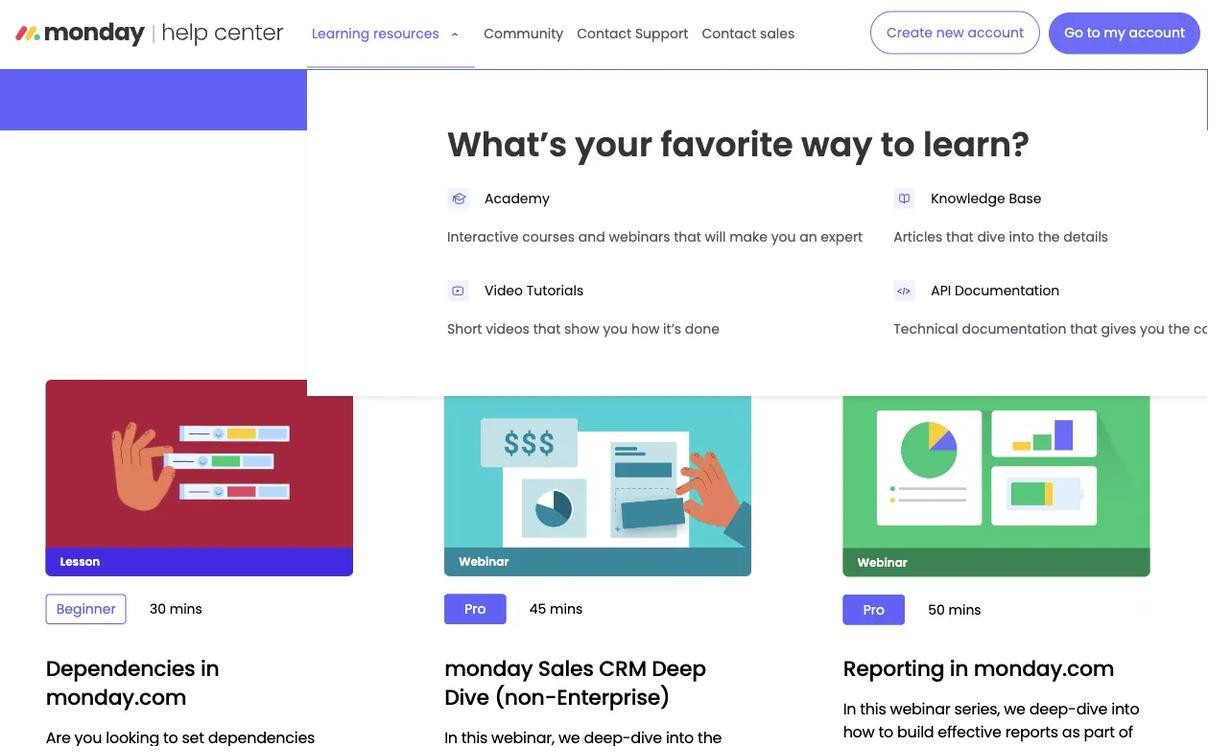Task type: vqa. For each thing, say whether or not it's contained in the screenshot.
November associated with capabilities
no



Task type: locate. For each thing, give the bounding box(es) containing it.
to right go
[[1088, 24, 1101, 42]]

that left show
[[533, 320, 561, 339]]

of inside 'in this webinar series, we deep-dive into how to build effective reports as part of your workflows in monday.com!'
[[1119, 722, 1134, 744]]

dive
[[471, 193, 568, 255], [445, 683, 489, 712]]

0 horizontal spatial pro
[[465, 600, 486, 619]]

short videos that show you how it's done
[[447, 320, 720, 339]]

documentation
[[955, 281, 1060, 300]]

the left co on the right of the page
[[1169, 320, 1191, 339]]

0 horizontal spatial into
[[1010, 228, 1035, 246]]

2 vertical spatial the
[[1169, 320, 1191, 339]]

account right my
[[1130, 24, 1186, 42]]

in up series,
[[950, 655, 969, 684]]

1 pro from the left
[[465, 600, 486, 619]]

resources
[[373, 24, 440, 43]]

webinar
[[891, 699, 951, 720]]

1 horizontal spatial of
[[1119, 722, 1134, 744]]

2 horizontal spatial the
[[1169, 320, 1191, 339]]

1 horizontal spatial into
[[1112, 699, 1140, 720]]

1 vertical spatial the
[[499, 278, 524, 300]]

create new account link
[[871, 11, 1041, 54]]

menu item icon image up short
[[447, 280, 470, 302]]

the for level up your use of the platform and keep improving your workflows
[[499, 278, 524, 300]]

1 webinar from the left
[[459, 554, 509, 570]]

1 vertical spatial workflows
[[880, 745, 953, 748]]

45
[[530, 600, 547, 619]]

your down in
[[844, 745, 877, 748]]

the left the details
[[1039, 228, 1061, 246]]

0 horizontal spatial account
[[968, 23, 1024, 42]]

3 mins from the left
[[949, 601, 982, 620]]

courses
[[522, 228, 575, 246]]

sales
[[538, 654, 594, 684]]

1 horizontal spatial monday.com
[[974, 655, 1115, 684]]

level up your use of the platform and keep improving your workflows
[[350, 278, 859, 300]]

deeper
[[579, 193, 738, 255]]

2 pro from the left
[[864, 601, 885, 620]]

documentation
[[962, 320, 1067, 339]]

how left it's
[[632, 320, 660, 339]]

workflows down an
[[786, 278, 859, 300]]

0 horizontal spatial to
[[879, 722, 894, 744]]

pro up monday
[[465, 600, 486, 619]]

0 horizontal spatial dive
[[978, 228, 1006, 246]]

how
[[632, 320, 660, 339], [844, 722, 875, 744]]

1 vertical spatial and
[[596, 278, 626, 300]]

monday.com inside dependencies in monday.com
[[46, 683, 187, 713]]

pro up reporting
[[864, 601, 885, 620]]

menu item icon image for knowledge base
[[894, 188, 916, 210]]

and right courses
[[579, 228, 606, 246]]

dive up part
[[1077, 699, 1108, 720]]

articles that dive into the details
[[894, 228, 1109, 246]]

of
[[481, 278, 496, 300], [1119, 722, 1134, 744]]

deep
[[652, 654, 707, 684]]

learning resources link
[[307, 15, 475, 53]]

create
[[887, 23, 933, 42]]

use
[[451, 278, 477, 300]]

0 horizontal spatial monday.com
[[46, 683, 187, 713]]

pro
[[465, 600, 486, 619], [864, 601, 885, 620]]

1 horizontal spatial workflows
[[880, 745, 953, 748]]

your down make
[[749, 278, 782, 300]]

contact left support at the top right
[[577, 24, 632, 43]]

mins right 50
[[949, 601, 982, 620]]

1 horizontal spatial contact
[[702, 24, 757, 43]]

0 horizontal spatial of
[[481, 278, 496, 300]]

this
[[861, 699, 887, 720]]

1 vertical spatial how
[[844, 722, 875, 744]]

contact sales link
[[697, 15, 800, 53]]

workflows
[[786, 278, 859, 300], [880, 745, 953, 748]]

we
[[1004, 699, 1026, 720]]

webinar
[[459, 554, 509, 570], [858, 555, 908, 571]]

to down the 'this'
[[879, 722, 894, 744]]

monday.com
[[974, 655, 1115, 684], [46, 683, 187, 713]]

0 horizontal spatial mins
[[170, 601, 202, 619]]

1 vertical spatial dive
[[445, 683, 489, 712]]

that
[[674, 228, 702, 246], [947, 228, 974, 246], [533, 320, 561, 339], [1071, 320, 1098, 339]]

mins right 45
[[550, 600, 583, 619]]

you for technical documentation that gives you the co
[[1141, 320, 1165, 339]]

mins
[[550, 600, 583, 619], [170, 601, 202, 619], [949, 601, 982, 620]]

mins for dependencies
[[170, 601, 202, 619]]

menu item icon image up interactive
[[447, 188, 470, 210]]

that left gives
[[1071, 320, 1098, 339]]

0 horizontal spatial contact
[[577, 24, 632, 43]]

2 webinar from the left
[[858, 555, 908, 571]]

monday sales crm deep dive (non-enterprise)
[[445, 654, 707, 712]]

monday.com down beginner
[[46, 683, 187, 713]]

0 vertical spatial workflows
[[786, 278, 859, 300]]

menu item icon image up articles
[[894, 188, 916, 210]]

your
[[414, 278, 447, 300], [749, 278, 782, 300], [844, 745, 877, 748]]

co
[[1194, 320, 1209, 339]]

series,
[[955, 699, 1001, 720]]

1 horizontal spatial webinar
[[858, 555, 908, 571]]

reports
[[1006, 722, 1059, 744]]

the for technical documentation that gives you the co
[[1169, 320, 1191, 339]]

1 vertical spatial into
[[1112, 699, 1140, 720]]

2 account from the left
[[1130, 24, 1186, 42]]

in
[[844, 699, 857, 720]]

you right show
[[603, 320, 628, 339]]

dive inside 'in this webinar series, we deep-dive into how to build effective reports as part of your workflows in monday.com!'
[[1077, 699, 1108, 720]]

how inside 'in this webinar series, we deep-dive into how to build effective reports as part of your workflows in monday.com!'
[[844, 722, 875, 744]]

in inside dependencies in monday.com
[[201, 654, 219, 684]]

2 horizontal spatial your
[[844, 745, 877, 748]]

1 horizontal spatial pro
[[864, 601, 885, 620]]

go to my account
[[1065, 24, 1186, 42]]

contact sales
[[702, 24, 795, 43]]

1 contact from the left
[[577, 24, 632, 43]]

0 horizontal spatial your
[[414, 278, 447, 300]]

1 horizontal spatial how
[[844, 722, 875, 744]]

of right part
[[1119, 722, 1134, 744]]

1 horizontal spatial to
[[1088, 24, 1101, 42]]

gives
[[1102, 320, 1137, 339]]

mins right 30
[[170, 601, 202, 619]]

dive up video tutorials
[[471, 193, 568, 255]]

2 contact from the left
[[702, 24, 757, 43]]

and left keep
[[596, 278, 626, 300]]

dive down knowledge base
[[978, 228, 1006, 246]]

you right gives
[[1141, 320, 1165, 339]]

in inside 'in this webinar series, we deep-dive into how to build effective reports as part of your workflows in monday.com!'
[[957, 745, 970, 748]]

menu item icon image left api
[[894, 280, 916, 302]]

monday.com up deep-
[[974, 655, 1115, 684]]

1 horizontal spatial mins
[[550, 600, 583, 619]]

workflows inside 'in this webinar series, we deep-dive into how to build effective reports as part of your workflows in monday.com!'
[[880, 745, 953, 748]]

your right up at the left top of the page
[[414, 278, 447, 300]]

account
[[968, 23, 1024, 42], [1130, 24, 1186, 42]]

the
[[1039, 228, 1061, 246], [499, 278, 524, 300], [1169, 320, 1191, 339]]

0 horizontal spatial webinar
[[459, 554, 509, 570]]

of right use
[[481, 278, 496, 300]]

contact support
[[577, 24, 689, 43]]

to inside 'in this webinar series, we deep-dive into how to build effective reports as part of your workflows in monday.com!'
[[879, 722, 894, 744]]

account right new
[[968, 23, 1024, 42]]

0 horizontal spatial you
[[603, 320, 628, 339]]

you
[[772, 228, 796, 246], [603, 320, 628, 339], [1141, 320, 1165, 339]]

into up part
[[1112, 699, 1140, 720]]

go to my account link
[[1050, 12, 1201, 54]]

1 vertical spatial dive
[[1077, 699, 1108, 720]]

part
[[1084, 722, 1116, 744]]

reporting in monday.com
[[844, 655, 1115, 684]]

contact for contact support
[[577, 24, 632, 43]]

dive
[[978, 228, 1006, 246], [1077, 699, 1108, 720]]

contact
[[577, 24, 632, 43], [702, 24, 757, 43]]

in down effective
[[957, 745, 970, 748]]

base
[[1010, 189, 1042, 208]]

0 horizontal spatial the
[[499, 278, 524, 300]]

sales
[[760, 24, 795, 43]]

in down 30 mins
[[201, 654, 219, 684]]

workflows down build
[[880, 745, 953, 748]]

how down in
[[844, 722, 875, 744]]

it's
[[664, 320, 682, 339]]

into inside 'in this webinar series, we deep-dive into how to build effective reports as part of your workflows in monday.com!'
[[1112, 699, 1140, 720]]

1 horizontal spatial dive
[[1077, 699, 1108, 720]]

2 horizontal spatial mins
[[949, 601, 982, 620]]

dive left (non-
[[445, 683, 489, 712]]

menu item icon image for api documentation
[[894, 280, 916, 302]]

2 mins from the left
[[170, 601, 202, 619]]

that down the knowledge
[[947, 228, 974, 246]]

2 horizontal spatial you
[[1141, 320, 1165, 339]]

(non-
[[495, 683, 557, 712]]

your inside 'in this webinar series, we deep-dive into how to build effective reports as part of your workflows in monday.com!'
[[844, 745, 877, 748]]

0 vertical spatial into
[[1010, 228, 1035, 246]]

learning resources
[[312, 24, 440, 43]]

1 vertical spatial of
[[1119, 722, 1134, 744]]

0 horizontal spatial workflows
[[786, 278, 859, 300]]

mins for reporting
[[949, 601, 982, 620]]

1 horizontal spatial account
[[1130, 24, 1186, 42]]

monday.com logo image
[[15, 15, 284, 54]]

0 vertical spatial to
[[1088, 24, 1101, 42]]

into down "base"
[[1010, 228, 1035, 246]]

contact left sales in the top right of the page
[[702, 24, 757, 43]]

platform
[[527, 278, 592, 300]]

and
[[579, 228, 606, 246], [596, 278, 626, 300]]

1 account from the left
[[968, 23, 1024, 42]]

in
[[201, 654, 219, 684], [950, 655, 969, 684], [957, 745, 970, 748]]

dive inside monday sales crm deep dive (non-enterprise)
[[445, 683, 489, 712]]

into
[[1010, 228, 1035, 246], [1112, 699, 1140, 720]]

0 horizontal spatial how
[[632, 320, 660, 339]]

to
[[1088, 24, 1101, 42], [879, 722, 894, 744]]

menu item icon image
[[447, 188, 470, 210], [894, 188, 916, 210], [447, 280, 470, 302], [894, 280, 916, 302]]

an
[[800, 228, 818, 246]]

learning
[[312, 24, 370, 43]]

you left an
[[772, 228, 796, 246]]

the up videos
[[499, 278, 524, 300]]

1 vertical spatial to
[[879, 722, 894, 744]]

in for reporting
[[950, 655, 969, 684]]

1 mins from the left
[[550, 600, 583, 619]]

deep-
[[1030, 699, 1077, 720]]

0 vertical spatial the
[[1039, 228, 1061, 246]]

pro for monday
[[465, 600, 486, 619]]



Task type: describe. For each thing, give the bounding box(es) containing it.
create new account
[[887, 23, 1024, 42]]

community
[[484, 24, 564, 43]]

that left will
[[674, 228, 702, 246]]

technical documentation that gives you the co
[[894, 320, 1209, 339]]

will
[[705, 228, 726, 246]]

50 mins
[[929, 601, 982, 620]]

30
[[150, 601, 166, 619]]

contact for contact sales
[[702, 24, 757, 43]]

0 vertical spatial and
[[579, 228, 606, 246]]

effective
[[938, 722, 1002, 744]]

keep
[[629, 278, 666, 300]]

in this webinar series, we deep-dive into how to build effective reports as part of your workflows in monday.com!
[[844, 699, 1140, 748]]

1 horizontal spatial the
[[1039, 228, 1061, 246]]

new
[[937, 23, 965, 42]]

knowledge
[[932, 189, 1006, 208]]

lesson
[[60, 555, 100, 570]]

support
[[636, 24, 689, 43]]

build
[[898, 722, 935, 744]]

as
[[1063, 722, 1081, 744]]

technical
[[894, 320, 959, 339]]

details
[[1064, 228, 1109, 246]]

45 mins
[[530, 600, 583, 619]]

beginner
[[56, 601, 116, 619]]

webinar for monday sales crm deep dive (non-enterprise)
[[459, 554, 509, 570]]

mins for monday
[[550, 600, 583, 619]]

0 vertical spatial dive
[[471, 193, 568, 255]]

short
[[447, 320, 482, 339]]

knowledge base
[[932, 189, 1042, 208]]

monday.com!
[[974, 745, 1079, 748]]

0 vertical spatial of
[[481, 278, 496, 300]]

enterprise)
[[557, 683, 671, 712]]

1 horizontal spatial your
[[749, 278, 782, 300]]

api
[[932, 281, 952, 300]]

1 horizontal spatial you
[[772, 228, 796, 246]]

done
[[685, 320, 720, 339]]

30 mins
[[150, 601, 202, 619]]

videos
[[486, 320, 530, 339]]

webinars
[[609, 228, 671, 246]]

academy
[[485, 189, 550, 208]]

my
[[1105, 24, 1126, 42]]

contact support link
[[573, 15, 693, 53]]

dependencies
[[46, 654, 195, 684]]

tutorials
[[527, 281, 584, 300]]

go
[[1065, 24, 1084, 42]]

monday
[[445, 654, 533, 684]]

interactive courses and webinars that will make you an expert
[[447, 228, 863, 246]]

make
[[730, 228, 768, 246]]

0 vertical spatial dive
[[978, 228, 1006, 246]]

interactive
[[447, 228, 519, 246]]

api documentation
[[932, 281, 1060, 300]]

menu item icon image for video tutorials
[[447, 280, 470, 302]]

improving
[[670, 278, 745, 300]]

dependencies in monday.com
[[46, 654, 219, 713]]

50
[[929, 601, 946, 620]]

expert
[[821, 228, 863, 246]]

reporting
[[844, 655, 945, 684]]

menu item icon image for academy
[[447, 188, 470, 210]]

show
[[565, 320, 600, 339]]

crm
[[599, 654, 647, 684]]

video tutorials
[[485, 281, 584, 300]]

webinar for reporting in monday.com
[[858, 555, 908, 571]]

you for short videos that show you how it's done
[[603, 320, 628, 339]]

monday.com for dependencies in monday.com
[[46, 683, 187, 713]]

up
[[390, 278, 410, 300]]

level
[[350, 278, 386, 300]]

in for dependencies
[[201, 654, 219, 684]]

monday.com for reporting in monday.com
[[974, 655, 1115, 684]]

articles
[[894, 228, 943, 246]]

pro for reporting
[[864, 601, 885, 620]]

dive deeper
[[471, 193, 738, 255]]

video
[[485, 281, 523, 300]]

community link
[[479, 15, 569, 53]]

0 vertical spatial how
[[632, 320, 660, 339]]



